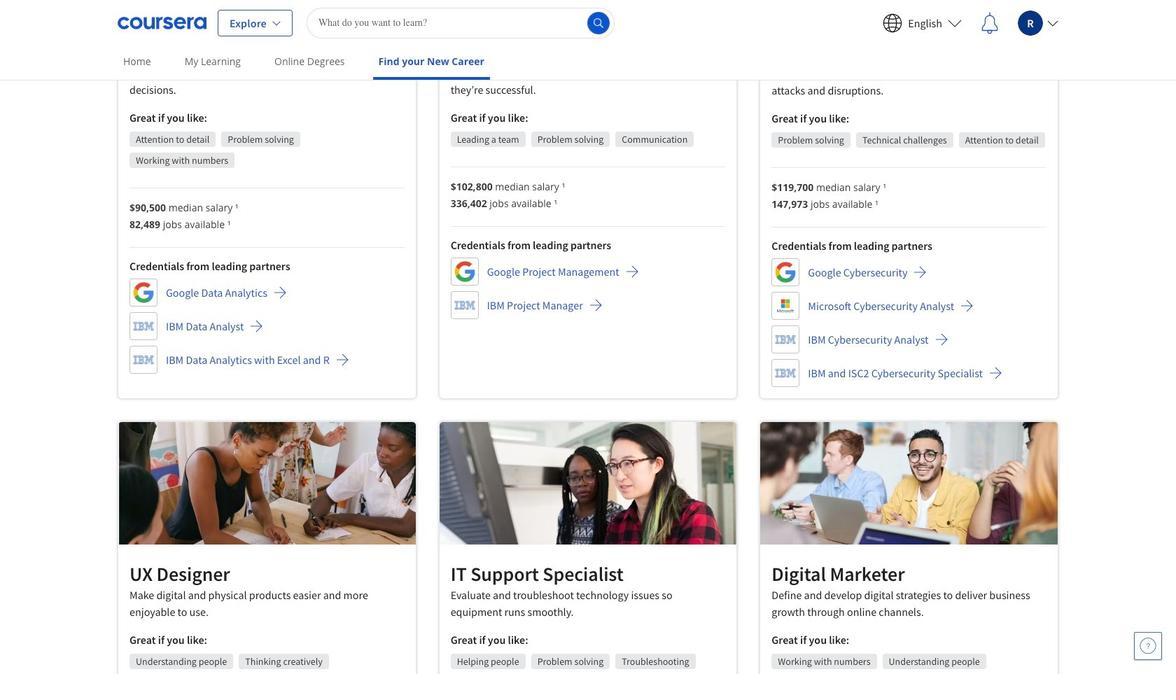 Task type: locate. For each thing, give the bounding box(es) containing it.
digital marketer image
[[761, 422, 1058, 545]]

None search field
[[307, 7, 615, 38]]

it support specialist image
[[439, 422, 737, 545]]

coursera image
[[118, 12, 207, 34]]

What do you want to learn? text field
[[307, 7, 615, 38]]



Task type: describe. For each thing, give the bounding box(es) containing it.
data analyst image
[[118, 0, 416, 22]]

help center image
[[1140, 638, 1157, 655]]

cybersecurity analyst image
[[761, 0, 1058, 23]]

ux designer image
[[118, 422, 416, 544]]

project manager image
[[439, 0, 737, 22]]



Task type: vqa. For each thing, say whether or not it's contained in the screenshot.
the week
no



